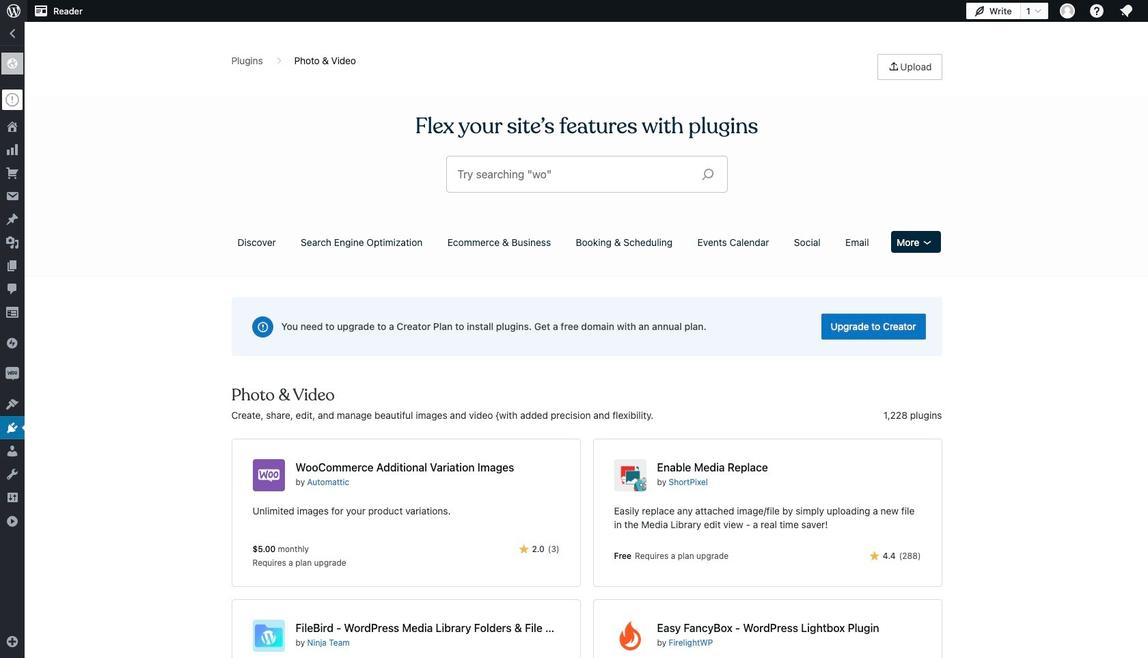 Task type: vqa. For each thing, say whether or not it's contained in the screenshot.
Reader icon
no



Task type: locate. For each thing, give the bounding box(es) containing it.
manage your sites image
[[5, 3, 22, 19]]

img image
[[5, 336, 19, 350], [5, 367, 19, 381]]

help image
[[1089, 3, 1105, 19]]

2 img image from the top
[[5, 367, 19, 381]]

None search field
[[447, 157, 727, 192]]

main content
[[227, 54, 947, 658]]

1 vertical spatial img image
[[5, 367, 19, 381]]

plugin icon image
[[253, 459, 285, 491], [614, 459, 646, 491], [253, 620, 285, 652], [614, 620, 646, 652]]

0 vertical spatial img image
[[5, 336, 19, 350]]



Task type: describe. For each thing, give the bounding box(es) containing it.
open search image
[[691, 165, 725, 184]]

Search search field
[[458, 157, 691, 192]]

manage your notifications image
[[1118, 3, 1135, 19]]

my profile image
[[1060, 3, 1075, 18]]

1 img image from the top
[[5, 336, 19, 350]]



